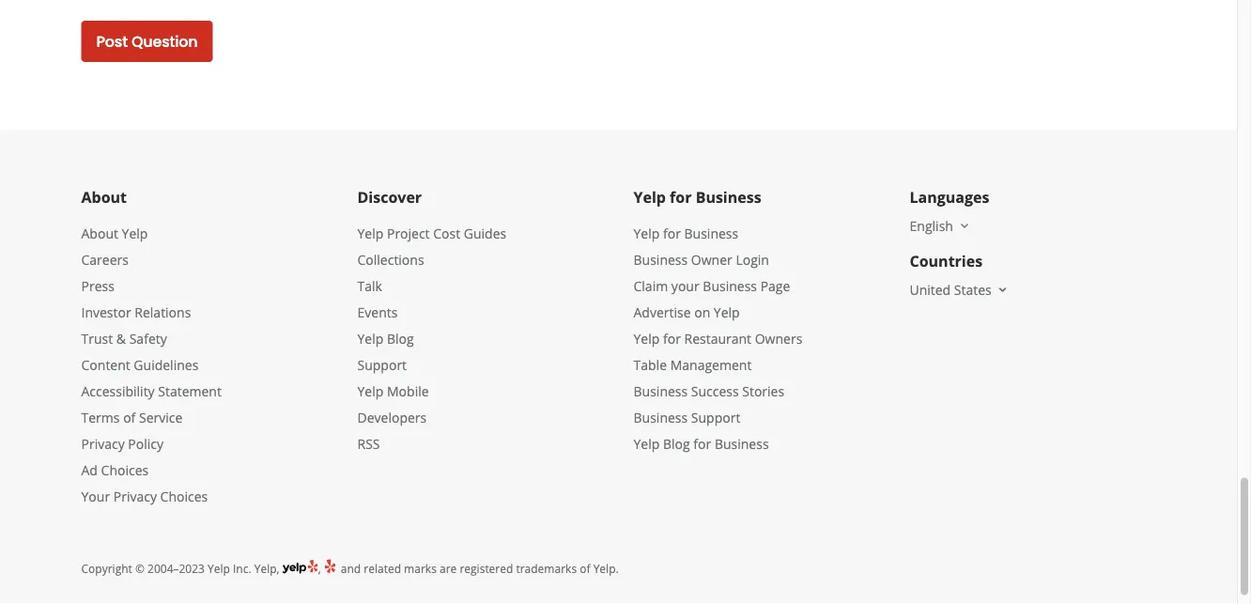 Task type: vqa. For each thing, say whether or not it's contained in the screenshot.
Mobile
yes



Task type: locate. For each thing, give the bounding box(es) containing it.
0 horizontal spatial support
[[358, 356, 407, 374]]

united states
[[910, 281, 992, 298]]

yelp.
[[594, 561, 619, 576]]

0 vertical spatial blog
[[387, 329, 414, 347]]

and
[[341, 561, 361, 576]]

0 vertical spatial support
[[358, 356, 407, 374]]

0 horizontal spatial of
[[123, 408, 136, 426]]

your
[[81, 487, 110, 505]]

business down stories at the right bottom
[[715, 435, 769, 453]]

yelp up claim
[[634, 224, 660, 242]]

1 horizontal spatial support
[[692, 408, 741, 426]]

blog
[[387, 329, 414, 347], [663, 435, 691, 453]]

related
[[364, 561, 401, 576]]

of up privacy policy link
[[123, 408, 136, 426]]

blog up support link
[[387, 329, 414, 347]]

advertise on yelp link
[[634, 303, 740, 321]]

of
[[123, 408, 136, 426], [580, 561, 591, 576]]

advertise
[[634, 303, 691, 321]]

cost
[[433, 224, 461, 242]]

privacy down terms
[[81, 435, 125, 453]]

for up yelp for business link
[[670, 187, 692, 207]]

claim your business page link
[[634, 277, 791, 295]]

blog inside 'yelp for business business owner login claim your business page advertise on yelp yelp for restaurant owners table management business success stories business support yelp blog for business'
[[663, 435, 691, 453]]

careers
[[81, 250, 129, 268]]

1 about from the top
[[81, 187, 127, 207]]

discover
[[358, 187, 422, 207]]

of inside about yelp careers press investor relations trust & safety content guidelines accessibility statement terms of service privacy policy ad choices your privacy choices
[[123, 408, 136, 426]]

yelp left 'inc.'
[[208, 561, 230, 576]]

collections
[[358, 250, 424, 268]]

about up about yelp link
[[81, 187, 127, 207]]

yelp mobile link
[[358, 382, 429, 400]]

yelp down business support "link"
[[634, 435, 660, 453]]

developers
[[358, 408, 427, 426]]

0 horizontal spatial blog
[[387, 329, 414, 347]]

business up owner
[[685, 224, 739, 242]]

yelp for business business owner login claim your business page advertise on yelp yelp for restaurant owners table management business success stories business support yelp blog for business
[[634, 224, 803, 453]]

for
[[670, 187, 692, 207], [663, 224, 681, 242], [663, 329, 681, 347], [694, 435, 712, 453]]

yelp blog for business link
[[634, 435, 769, 453]]

content
[[81, 356, 130, 374]]

terms
[[81, 408, 120, 426]]

english
[[910, 217, 954, 234]]

support down success
[[692, 408, 741, 426]]

mobile
[[387, 382, 429, 400]]

inc.
[[233, 561, 252, 576]]

on
[[695, 303, 711, 321]]

choices down privacy policy link
[[101, 461, 149, 479]]

table
[[634, 356, 667, 374]]

about
[[81, 187, 127, 207], [81, 224, 118, 242]]

ad choices link
[[81, 461, 149, 479]]

support
[[358, 356, 407, 374], [692, 408, 741, 426]]

table management link
[[634, 356, 752, 374]]

1 vertical spatial privacy
[[113, 487, 157, 505]]

about up careers link
[[81, 224, 118, 242]]

business
[[696, 187, 762, 207], [685, 224, 739, 242], [634, 250, 688, 268], [703, 277, 758, 295], [634, 382, 688, 400], [634, 408, 688, 426], [715, 435, 769, 453]]

yelp up careers link
[[122, 224, 148, 242]]

for down business support "link"
[[694, 435, 712, 453]]

1 vertical spatial blog
[[663, 435, 691, 453]]

business up yelp for business link
[[696, 187, 762, 207]]

business owner login link
[[634, 250, 770, 268]]

owners
[[755, 329, 803, 347]]

choices down policy
[[160, 487, 208, 505]]

0 vertical spatial privacy
[[81, 435, 125, 453]]

developers link
[[358, 408, 427, 426]]

statement
[[158, 382, 222, 400]]

safety
[[129, 329, 167, 347]]

of left yelp.
[[580, 561, 591, 576]]

choices
[[101, 461, 149, 479], [160, 487, 208, 505]]

1 vertical spatial about
[[81, 224, 118, 242]]

1 horizontal spatial blog
[[663, 435, 691, 453]]

management
[[671, 356, 752, 374]]

question
[[131, 31, 198, 52]]

business up claim
[[634, 250, 688, 268]]

yelp for business
[[634, 187, 762, 207]]

support link
[[358, 356, 407, 374]]

accessibility statement link
[[81, 382, 222, 400]]

support down yelp blog link
[[358, 356, 407, 374]]

yelp
[[634, 187, 666, 207], [122, 224, 148, 242], [358, 224, 384, 242], [634, 224, 660, 242], [714, 303, 740, 321], [358, 329, 384, 347], [634, 329, 660, 347], [358, 382, 384, 400], [634, 435, 660, 453], [208, 561, 230, 576]]

privacy down ad choices link
[[113, 487, 157, 505]]

ad
[[81, 461, 98, 479]]

login
[[736, 250, 770, 268]]

service
[[139, 408, 183, 426]]

0 vertical spatial of
[[123, 408, 136, 426]]

0 vertical spatial about
[[81, 187, 127, 207]]

and related marks are registered trademarks of yelp.
[[338, 561, 619, 576]]

1 vertical spatial support
[[692, 408, 741, 426]]

yelp project cost guides link
[[358, 224, 507, 242]]

about yelp link
[[81, 224, 148, 242]]

business up 'yelp blog for business' link
[[634, 408, 688, 426]]

1 vertical spatial of
[[580, 561, 591, 576]]

privacy
[[81, 435, 125, 453], [113, 487, 157, 505]]

1 vertical spatial choices
[[160, 487, 208, 505]]

project
[[387, 224, 430, 242]]

restaurant
[[685, 329, 752, 347]]

relations
[[135, 303, 191, 321]]

0 vertical spatial choices
[[101, 461, 149, 479]]

blog down business support "link"
[[663, 435, 691, 453]]

2 about from the top
[[81, 224, 118, 242]]

about inside about yelp careers press investor relations trust & safety content guidelines accessibility statement terms of service privacy policy ad choices your privacy choices
[[81, 224, 118, 242]]

yelp down support link
[[358, 382, 384, 400]]

states
[[955, 281, 992, 298]]

business support link
[[634, 408, 741, 426]]

investor relations link
[[81, 303, 191, 321]]

blog inside "yelp project cost guides collections talk events yelp blog support yelp mobile developers rss"
[[387, 329, 414, 347]]

about yelp careers press investor relations trust & safety content guidelines accessibility statement terms of service privacy policy ad choices your privacy choices
[[81, 224, 222, 505]]



Task type: describe. For each thing, give the bounding box(es) containing it.
yelp burst image
[[324, 558, 338, 574]]

owner
[[692, 250, 733, 268]]

yelp up table
[[634, 329, 660, 347]]

for up business owner login link
[[663, 224, 681, 242]]

claim
[[634, 277, 668, 295]]

are
[[440, 561, 457, 576]]

guidelines
[[134, 356, 199, 374]]

guides
[[464, 224, 507, 242]]

rss link
[[358, 435, 380, 453]]

page
[[761, 277, 791, 295]]

yelp right on
[[714, 303, 740, 321]]

2004–2023
[[148, 561, 205, 576]]

policy
[[128, 435, 164, 453]]

yelp inside about yelp careers press investor relations trust & safety content guidelines accessibility statement terms of service privacy policy ad choices your privacy choices
[[122, 224, 148, 242]]

1 horizontal spatial of
[[580, 561, 591, 576]]

yelp for business link
[[634, 224, 739, 242]]

success
[[692, 382, 739, 400]]

trust & safety link
[[81, 329, 167, 347]]

careers link
[[81, 250, 129, 268]]

copyright
[[81, 561, 132, 576]]

copyright © 2004–2023 yelp inc. yelp,
[[81, 561, 280, 576]]

trust
[[81, 329, 113, 347]]

united
[[910, 281, 951, 298]]

yelp logo image
[[283, 558, 318, 576]]

accessibility
[[81, 382, 155, 400]]

yelp blog link
[[358, 329, 414, 347]]

events link
[[358, 303, 398, 321]]

languages
[[910, 187, 990, 207]]

©
[[135, 561, 145, 576]]

talk link
[[358, 277, 382, 295]]

terms of service link
[[81, 408, 183, 426]]

yelp down events "link"
[[358, 329, 384, 347]]

yelp for restaurant owners link
[[634, 329, 803, 347]]

registered
[[460, 561, 513, 576]]

yelp project cost guides collections talk events yelp blog support yelp mobile developers rss
[[358, 224, 507, 453]]

for down the advertise
[[663, 329, 681, 347]]

business success stories link
[[634, 382, 785, 400]]

&
[[116, 329, 126, 347]]

post question button
[[81, 21, 213, 62]]

support inside 'yelp for business business owner login claim your business page advertise on yelp yelp for restaurant owners table management business success stories business support yelp blog for business'
[[692, 408, 741, 426]]

privacy policy link
[[81, 435, 164, 453]]

rss
[[358, 435, 380, 453]]

support inside "yelp project cost guides collections talk events yelp blog support yelp mobile developers rss"
[[358, 356, 407, 374]]

marks
[[404, 561, 437, 576]]

press link
[[81, 277, 115, 295]]

press
[[81, 277, 115, 295]]

content guidelines link
[[81, 356, 199, 374]]

business down table
[[634, 382, 688, 400]]

events
[[358, 303, 398, 321]]

talk
[[358, 277, 382, 295]]

yelp up collections link
[[358, 224, 384, 242]]

countries
[[910, 251, 983, 271]]

business down owner
[[703, 277, 758, 295]]

1 horizontal spatial choices
[[160, 487, 208, 505]]

0 horizontal spatial choices
[[101, 461, 149, 479]]

stories
[[743, 382, 785, 400]]

16 chevron down v2 image
[[996, 282, 1011, 297]]

about for about
[[81, 187, 127, 207]]

post question
[[96, 31, 198, 52]]

investor
[[81, 303, 131, 321]]

your privacy choices link
[[81, 487, 208, 505]]

yelp,
[[254, 561, 280, 576]]

post
[[96, 31, 128, 52]]

,
[[318, 561, 324, 576]]

trademarks
[[516, 561, 577, 576]]

16 chevron down v2 image
[[958, 218, 973, 233]]

your
[[672, 277, 700, 295]]

english button
[[910, 217, 973, 234]]

yelp up yelp for business link
[[634, 187, 666, 207]]

collections link
[[358, 250, 424, 268]]

about for about yelp careers press investor relations trust & safety content guidelines accessibility statement terms of service privacy policy ad choices your privacy choices
[[81, 224, 118, 242]]

united states button
[[910, 281, 1011, 298]]



